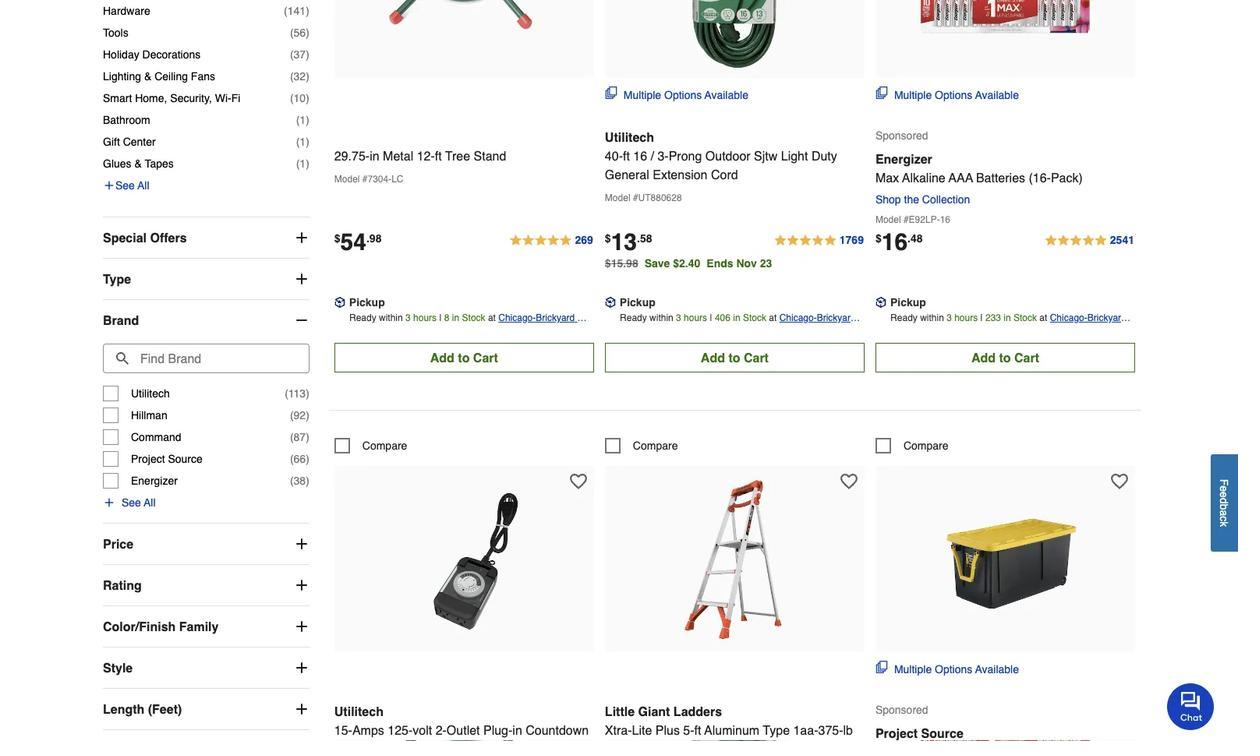 Task type: describe. For each thing, give the bounding box(es) containing it.
collection
[[922, 194, 970, 206]]

aluminum
[[705, 724, 760, 738]]

3 add to cart button from the left
[[876, 343, 1135, 373]]

max
[[876, 171, 899, 185]]

volt
[[413, 724, 432, 738]]

giant
[[638, 705, 670, 719]]

in left 'metal'
[[370, 149, 379, 163]]

utilitech for utilitech 40-ft 16 / 3-prong outdoor sjtw light duty general extension cord
[[605, 130, 654, 144]]

holiday decorations
[[103, 49, 201, 61]]

a
[[1218, 510, 1231, 516]]

( for energizer
[[290, 475, 294, 488]]

32
[[294, 71, 306, 83]]

plus image for color/finish family
[[294, 620, 309, 635]]

.48
[[908, 232, 923, 245]]

special
[[103, 231, 147, 245]]

pickup for ready within 3 hours | 233 in stock at chicago-brickyard lowe's
[[891, 297, 926, 309]]

$ 16 .48
[[876, 229, 923, 256]]

c
[[1218, 516, 1231, 522]]

utilitech 15-amps 125-volt 2-outlet plug-in countdown
[[334, 705, 589, 742]]

stock for 8
[[462, 313, 485, 324]]

f e e d b a c k
[[1218, 479, 1231, 527]]

hillman
[[131, 410, 167, 422]]

minus image
[[294, 313, 309, 329]]

0 vertical spatial see
[[115, 180, 135, 192]]

) for energizer
[[306, 475, 309, 488]]

price button
[[103, 524, 309, 565]]

125-
[[388, 724, 413, 738]]

lc
[[392, 174, 404, 185]]

compare for 5014300771 element
[[362, 440, 407, 453]]

fi
[[231, 92, 240, 105]]

multiple for utilitech 40-ft 16 / 3-prong outdoor sjtw light duty general extension cord image
[[624, 89, 661, 102]]

ready for ready within 3 hours | 8 in stock at chicago-brickyard lowe's
[[349, 313, 376, 324]]

the
[[904, 194, 919, 206]]

5-
[[683, 724, 694, 738]]

actual price $13.58 element
[[605, 229, 652, 256]]

87
[[294, 432, 306, 444]]

plus
[[656, 724, 680, 738]]

chicago- for ready within 3 hours | 233 in stock at chicago-brickyard lowe's
[[1050, 313, 1088, 324]]

) for bathroom
[[306, 114, 309, 127]]

brickyard for ready within 3 hours | 8 in stock at chicago-brickyard lowe's
[[536, 313, 575, 324]]

1 for center
[[300, 136, 306, 149]]

savings save $2.40 element
[[645, 258, 779, 270]]

offers
[[150, 231, 187, 245]]

29.75-
[[334, 149, 370, 163]]

plus image for rating
[[294, 578, 309, 594]]

1 vertical spatial all
[[144, 497, 156, 510]]

$ 54 .98
[[334, 229, 382, 256]]

( for hillman
[[290, 410, 294, 422]]

1 add to cart from the left
[[430, 351, 498, 365]]

chicago-brickyard lowe's button for ready within 3 hours | 8 in stock at chicago-brickyard lowe's
[[498, 311, 594, 339]]

options for "energizer max alkaline aaa batteries (16-pack)" image at the right top
[[935, 89, 973, 102]]

bathroom
[[103, 114, 150, 127]]

length
[[103, 703, 145, 717]]

little giant ladders xtra-lite plus 5-ft aluminum type 1aa-375-lb
[[605, 705, 853, 742]]

0 vertical spatial project source
[[131, 453, 203, 466]]

( for command
[[290, 432, 294, 444]]

1 for &
[[300, 158, 306, 170]]

15-
[[334, 724, 352, 738]]

stock for 233
[[1014, 313, 1037, 324]]

model # e92lp-16
[[876, 215, 951, 226]]

type inside "little giant ladders xtra-lite plus 5-ft aluminum type 1aa-375-lb"
[[763, 724, 790, 738]]

model for 29.75-in metal 12-ft tree stand
[[334, 174, 360, 185]]

pack)
[[1051, 171, 1083, 185]]

little
[[605, 705, 635, 719]]

sjtw
[[754, 149, 778, 163]]

406
[[715, 313, 731, 324]]

outlet
[[447, 724, 480, 738]]

0 horizontal spatial source
[[168, 453, 203, 466]]

( 66 )
[[290, 453, 309, 466]]

actual price $16.48 element
[[876, 229, 923, 256]]

little giant ladders xtra-lite plus 5-ft aluminum type 1aa-375-lb load capacity step ladder image
[[649, 474, 821, 646]]

7304-
[[368, 174, 392, 185]]

5 stars image for 16
[[1044, 232, 1135, 251]]

special offers
[[103, 231, 187, 245]]

3-
[[658, 149, 669, 163]]

2 add to cart from the left
[[701, 351, 769, 365]]

0 vertical spatial all
[[138, 180, 149, 192]]

plus image for special offers
[[294, 230, 309, 246]]

# for 29.75-in metal 12-ft tree stand
[[362, 174, 368, 185]]

$15.98
[[605, 258, 638, 270]]

metal
[[383, 149, 413, 163]]

hardware
[[103, 5, 150, 18]]

1 to from the left
[[458, 351, 470, 365]]

undefined 29.75-in metal 12-ft tree stand image
[[378, 0, 550, 71]]

batteries
[[976, 171, 1026, 185]]

smart home, security, wi-fi
[[103, 92, 240, 105]]

( for hardware
[[284, 5, 288, 18]]

113
[[288, 388, 306, 400]]

40-
[[605, 149, 623, 163]]

f e e d b a c k button
[[1211, 454, 1238, 552]]

) for tools
[[306, 27, 309, 39]]

rating button
[[103, 566, 309, 606]]

was price $15.98 element
[[605, 254, 645, 270]]

ft inside utilitech 40-ft 16 / 3-prong outdoor sjtw light duty general extension cord
[[623, 149, 630, 163]]

add for first "add to cart" button from right
[[972, 351, 996, 365]]

style button
[[103, 648, 309, 689]]

plug-
[[483, 724, 513, 738]]

2 e from the top
[[1218, 492, 1231, 498]]

length (feet)
[[103, 703, 182, 717]]

( for holiday decorations
[[290, 49, 294, 61]]

375-
[[818, 724, 843, 738]]

( for smart home, security, wi-fi
[[290, 92, 294, 105]]

141
[[288, 5, 306, 18]]

ut880628
[[638, 193, 682, 204]]

( 113 )
[[285, 388, 309, 400]]

utilitech for utilitech
[[131, 388, 170, 400]]

5 stars image for 54
[[509, 232, 594, 251]]

lighting & ceiling fans
[[103, 71, 215, 83]]

available for "energizer max alkaline aaa batteries (16-pack)" image at the right top's multiple options available link
[[975, 89, 1019, 102]]

( 87 )
[[290, 432, 309, 444]]

$ for 16
[[876, 232, 882, 245]]

3 for 8
[[406, 313, 411, 324]]

prong
[[669, 149, 702, 163]]

.98
[[366, 232, 382, 245]]

2541
[[1110, 234, 1135, 247]]

1aa-
[[793, 724, 818, 738]]

model for 40-ft 16 / 3-prong outdoor sjtw light duty general extension cord
[[605, 193, 631, 204]]

1 horizontal spatial 16
[[882, 229, 908, 256]]

3 for 233
[[947, 313, 952, 324]]

shop
[[876, 194, 901, 206]]

chat invite button image
[[1167, 683, 1215, 731]]

options for utilitech 40-ft 16 / 3-prong outdoor sjtw light duty general extension cord image
[[664, 89, 702, 102]]

( for gift center
[[296, 136, 300, 149]]

1 ( 1 ) from the top
[[296, 114, 309, 127]]

2 see all button from the top
[[103, 496, 156, 511]]

d
[[1218, 498, 1231, 504]]

ready within 3 hours | 8 in stock at chicago-brickyard lowe's
[[349, 313, 578, 339]]

( 141 )
[[284, 5, 309, 18]]

269 button
[[509, 232, 594, 251]]

1 vertical spatial project
[[876, 727, 918, 741]]

multiple options available link for project source commander x-large 75-gallons (300-quart) black and yellow heavy duty rolling tote with standard snap lid image
[[876, 662, 1019, 678]]

lite
[[632, 724, 652, 738]]

multiple options available for project source commander x-large 75-gallons (300-quart) black and yellow heavy duty rolling tote with standard snap lid image
[[894, 664, 1019, 676]]

23
[[760, 258, 772, 270]]

269
[[575, 234, 593, 247]]

glues
[[103, 158, 131, 170]]

( for bathroom
[[296, 114, 300, 127]]

| for 406
[[710, 313, 712, 324]]

2 horizontal spatial model
[[876, 215, 901, 226]]

plus image for style
[[294, 661, 309, 676]]

38
[[294, 475, 306, 488]]

0 vertical spatial see all
[[115, 180, 149, 192]]

0 horizontal spatial project
[[131, 453, 165, 466]]

1 vertical spatial source
[[921, 727, 964, 741]]

(feet)
[[148, 703, 182, 717]]

stock for 406
[[743, 313, 767, 324]]

project source inside project source link
[[876, 727, 964, 741]]

hours for 406
[[684, 313, 707, 324]]

length (feet) button
[[103, 690, 309, 730]]

shop the collection
[[876, 194, 970, 206]]

utilitech for utilitech 15-amps 125-volt 2-outlet plug-in countdown
[[334, 705, 384, 719]]

2 horizontal spatial #
[[904, 215, 909, 226]]

f
[[1218, 479, 1231, 486]]

3 add to cart from the left
[[972, 351, 1040, 365]]

add for 2nd "add to cart" button from right
[[701, 351, 725, 365]]

pickup image for ready within 3 hours | 233 in stock at chicago-brickyard lowe's
[[876, 297, 887, 308]]

37
[[294, 49, 306, 61]]

in for ready within 3 hours | 233 in stock at chicago-brickyard lowe's
[[1004, 313, 1011, 324]]



Task type: vqa. For each thing, say whether or not it's contained in the screenshot.
Freestanding
no



Task type: locate. For each thing, give the bounding box(es) containing it.
shop the collection link
[[876, 194, 977, 206]]

66
[[294, 453, 306, 466]]

3 chicago-brickyard lowe's button from the left
[[1050, 311, 1135, 339]]

hours left the 8
[[413, 313, 437, 324]]

all down the command
[[144, 497, 156, 510]]

1 horizontal spatial project source
[[876, 727, 964, 741]]

utilitech 40-ft 16 / 3-prong outdoor sjtw light duty general extension cord
[[605, 130, 837, 182]]

( for glues & tapes
[[296, 158, 300, 170]]

type up brand
[[103, 272, 131, 287]]

ft down ladders
[[694, 724, 701, 738]]

$ right 1769
[[876, 232, 882, 245]]

1 horizontal spatial chicago-
[[780, 313, 817, 324]]

0 horizontal spatial $
[[334, 232, 340, 245]]

chicago- inside ready within 3 hours | 8 in stock at chicago-brickyard lowe's
[[498, 313, 536, 324]]

2 hours from the left
[[684, 313, 707, 324]]

gift center
[[103, 136, 156, 149]]

2 horizontal spatial ready
[[891, 313, 918, 324]]

1 stock from the left
[[462, 313, 485, 324]]

utilitech inside utilitech 15-amps 125-volt 2-outlet plug-in countdown
[[334, 705, 384, 719]]

color/finish
[[103, 620, 176, 634]]

plus image
[[294, 272, 309, 287]]

$15.98 save $2.40 ends nov 23
[[605, 258, 772, 270]]

energizer down the command
[[131, 475, 178, 488]]

available
[[705, 89, 749, 102], [975, 89, 1019, 102], [975, 664, 1019, 676]]

( 1 ) for &
[[296, 158, 309, 170]]

plus image inside special offers button
[[294, 230, 309, 246]]

options
[[664, 89, 702, 102], [935, 89, 973, 102], [935, 664, 973, 676]]

lowe's for 406
[[780, 329, 808, 339]]

2 horizontal spatial 3
[[947, 313, 952, 324]]

1 horizontal spatial heart outline image
[[1111, 474, 1128, 491]]

0 horizontal spatial #
[[362, 174, 368, 185]]

options for project source commander x-large 75-gallons (300-quart) black and yellow heavy duty rolling tote with standard snap lid image
[[935, 664, 973, 676]]

within for ready within 3 hours | 406 in stock at chicago-brickyard lowe's
[[650, 313, 674, 324]]

1 horizontal spatial utilitech
[[334, 705, 384, 719]]

0 vertical spatial energizer
[[876, 152, 933, 166]]

light
[[781, 149, 808, 163]]

0 horizontal spatial utilitech
[[131, 388, 170, 400]]

3 left the 406
[[676, 313, 681, 324]]

add to cart button down ready within 3 hours | 233 in stock at chicago-brickyard lowe's
[[876, 343, 1135, 373]]

1 1 from the top
[[300, 114, 306, 127]]

2 stock from the left
[[743, 313, 767, 324]]

compare for 5014114195 element
[[633, 440, 678, 453]]

plus image inside style button
[[294, 661, 309, 676]]

3 1 from the top
[[300, 158, 306, 170]]

2 add from the left
[[701, 351, 725, 365]]

3 to from the left
[[999, 351, 1011, 365]]

project source right lb
[[876, 727, 964, 741]]

| for 8
[[439, 313, 442, 324]]

2 horizontal spatial add to cart button
[[876, 343, 1135, 373]]

available for project source commander x-large 75-gallons (300-quart) black and yellow heavy duty rolling tote with standard snap lid image multiple options available link
[[975, 664, 1019, 676]]

)
[[306, 5, 309, 18], [306, 27, 309, 39], [306, 49, 309, 61], [306, 71, 309, 83], [306, 92, 309, 105], [306, 114, 309, 127], [306, 136, 309, 149], [306, 158, 309, 170], [306, 388, 309, 400], [306, 410, 309, 422], [306, 432, 309, 444], [306, 453, 309, 466], [306, 475, 309, 488]]

available up project source link
[[975, 664, 1019, 676]]

compare inside the 5013943287 element
[[904, 440, 949, 453]]

3 add from the left
[[972, 351, 996, 365]]

see all up price
[[122, 497, 156, 510]]

1 horizontal spatial add to cart
[[701, 351, 769, 365]]

2 horizontal spatial 5 stars image
[[1044, 232, 1135, 251]]

$ right 269
[[605, 232, 611, 245]]

1 lowe's from the left
[[498, 329, 527, 339]]

ready inside ready within 3 hours | 8 in stock at chicago-brickyard lowe's
[[349, 313, 376, 324]]

3 inside ready within 3 hours | 8 in stock at chicago-brickyard lowe's
[[406, 313, 411, 324]]

ft inside "little giant ladders xtra-lite plus 5-ft aluminum type 1aa-375-lb"
[[694, 724, 701, 738]]

ladders
[[674, 705, 722, 719]]

( for project source
[[290, 453, 294, 466]]

energizer for energizer max alkaline aaa batteries (16-pack)
[[876, 152, 933, 166]]

alkaline
[[902, 171, 946, 185]]

pickup image for ready within 3 hours | 406 in stock at chicago-brickyard lowe's
[[605, 297, 616, 308]]

to
[[458, 351, 470, 365], [729, 351, 740, 365], [999, 351, 1011, 365]]

brickyard for ready within 3 hours | 233 in stock at chicago-brickyard lowe's
[[1088, 313, 1127, 324]]

1 compare from the left
[[362, 440, 407, 453]]

model down 29.75-
[[334, 174, 360, 185]]

( for utilitech
[[285, 388, 288, 400]]

center
[[123, 136, 156, 149]]

) for gift center
[[306, 136, 309, 149]]

0 vertical spatial model
[[334, 174, 360, 185]]

3 chicago- from the left
[[1050, 313, 1088, 324]]

3 5 stars image from the left
[[1044, 232, 1135, 251]]

2 within from the left
[[650, 313, 674, 324]]

.58
[[637, 232, 652, 245]]

1 $ from the left
[[334, 232, 340, 245]]

1 vertical spatial see all
[[122, 497, 156, 510]]

& right glues
[[134, 158, 142, 170]]

home,
[[135, 92, 167, 105]]

3 brickyard from the left
[[1088, 313, 1127, 324]]

in for ready within 3 hours | 406 in stock at chicago-brickyard lowe's
[[733, 313, 741, 324]]

1 horizontal spatial project
[[876, 727, 918, 741]]

( 1 )
[[296, 114, 309, 127], [296, 136, 309, 149], [296, 158, 309, 170]]

project
[[131, 453, 165, 466], [876, 727, 918, 741]]

add to cart button down ready within 3 hours | 406 in stock at chicago-brickyard lowe's
[[605, 343, 865, 373]]

1 add to cart button from the left
[[334, 343, 594, 373]]

29.75-in metal 12-ft tree stand
[[334, 149, 506, 163]]

8 ) from the top
[[306, 158, 309, 170]]

5 stars image for 13
[[773, 232, 865, 251]]

1 add from the left
[[430, 351, 455, 365]]

1 see all button from the top
[[103, 178, 149, 194]]

Find Brand text field
[[103, 344, 309, 374]]

8
[[444, 313, 450, 324]]

at inside ready within 3 hours | 406 in stock at chicago-brickyard lowe's
[[769, 313, 777, 324]]

in inside ready within 3 hours | 406 in stock at chicago-brickyard lowe's
[[733, 313, 741, 324]]

hours inside ready within 3 hours | 8 in stock at chicago-brickyard lowe's
[[413, 313, 437, 324]]

0 horizontal spatial to
[[458, 351, 470, 365]]

$ inside "$ 54 .98"
[[334, 232, 340, 245]]

5013943287 element
[[876, 438, 949, 454]]

at for 406
[[769, 313, 777, 324]]

1 within from the left
[[379, 313, 403, 324]]

glues & tapes
[[103, 158, 174, 170]]

stock inside ready within 3 hours | 233 in stock at chicago-brickyard lowe's
[[1014, 313, 1037, 324]]

) for lighting & ceiling fans
[[306, 71, 309, 83]]

multiple for project source commander x-large 75-gallons (300-quart) black and yellow heavy duty rolling tote with standard snap lid image
[[894, 664, 932, 676]]

( 92 )
[[290, 410, 309, 422]]

ready for ready within 3 hours | 406 in stock at chicago-brickyard lowe's
[[620, 313, 647, 324]]

5014300771 element
[[334, 438, 407, 454]]

project source down the command
[[131, 453, 203, 466]]

project right lb
[[876, 727, 918, 741]]

3 inside ready within 3 hours | 233 in stock at chicago-brickyard lowe's
[[947, 313, 952, 324]]

0 vertical spatial &
[[144, 71, 151, 83]]

add to cart down ready within 3 hours | 233 in stock at chicago-brickyard lowe's
[[972, 351, 1040, 365]]

2 vertical spatial ( 1 )
[[296, 158, 309, 170]]

within for ready within 3 hours | 233 in stock at chicago-brickyard lowe's
[[920, 313, 944, 324]]

3 inside ready within 3 hours | 406 in stock at chicago-brickyard lowe's
[[676, 313, 681, 324]]

2 horizontal spatial pickup image
[[876, 297, 887, 308]]

lowe's
[[498, 329, 527, 339], [780, 329, 808, 339], [1050, 329, 1079, 339]]

ready for ready within 3 hours | 233 in stock at chicago-brickyard lowe's
[[891, 313, 918, 324]]

16 for e92lp-
[[940, 215, 951, 226]]

chicago-brickyard lowe's button
[[498, 311, 594, 339], [780, 311, 865, 339], [1050, 311, 1135, 339]]

$
[[334, 232, 340, 245], [605, 232, 611, 245], [876, 232, 882, 245]]

ft up the 'general'
[[623, 149, 630, 163]]

see all button down glues
[[103, 178, 149, 194]]

within inside ready within 3 hours | 406 in stock at chicago-brickyard lowe's
[[650, 313, 674, 324]]

0 horizontal spatial ft
[[435, 149, 442, 163]]

3 pickup image from the left
[[876, 297, 887, 308]]

2 add to cart button from the left
[[605, 343, 865, 373]]

chicago- for ready within 3 hours | 8 in stock at chicago-brickyard lowe's
[[498, 313, 536, 324]]

1 horizontal spatial to
[[729, 351, 740, 365]]

2 pickup from the left
[[620, 297, 656, 309]]

1 brickyard from the left
[[536, 313, 575, 324]]

2 horizontal spatial chicago-
[[1050, 313, 1088, 324]]

cord
[[711, 167, 738, 182]]

ready down $15.98
[[620, 313, 647, 324]]

to down ready within 3 hours | 8 in stock at chicago-brickyard lowe's
[[458, 351, 470, 365]]

1 heart outline image from the left
[[570, 474, 587, 491]]

ready inside ready within 3 hours | 233 in stock at chicago-brickyard lowe's
[[891, 313, 918, 324]]

ends
[[707, 258, 733, 270]]

( 38 )
[[290, 475, 309, 488]]

see all button up price
[[103, 496, 156, 511]]

extension
[[653, 167, 708, 182]]

within down 'save'
[[650, 313, 674, 324]]

chicago- right the 8
[[498, 313, 536, 324]]

16 inside utilitech 40-ft 16 / 3-prong outdoor sjtw light duty general extension cord
[[633, 149, 647, 163]]

2 horizontal spatial 16
[[940, 215, 951, 226]]

1 horizontal spatial &
[[144, 71, 151, 83]]

b
[[1218, 504, 1231, 510]]

3 $ from the left
[[876, 232, 882, 245]]

heart outline image
[[841, 474, 858, 491]]

1 horizontal spatial hours
[[684, 313, 707, 324]]

energizer inside energizer max alkaline aaa batteries (16-pack)
[[876, 152, 933, 166]]

9 ) from the top
[[306, 388, 309, 400]]

12 ) from the top
[[306, 453, 309, 466]]

2 horizontal spatial ft
[[694, 724, 701, 738]]

utilitech up 40-
[[605, 130, 654, 144]]

ready inside ready within 3 hours | 406 in stock at chicago-brickyard lowe's
[[620, 313, 647, 324]]

at right 233
[[1040, 313, 1048, 324]]

k
[[1218, 522, 1231, 527]]

sponsored for project source commander x-large 75-gallons (300-quart) black and yellow heavy duty rolling tote with standard snap lid image multiple options available link
[[876, 704, 928, 717]]

$ for 13
[[605, 232, 611, 245]]

in for ready within 3 hours | 8 in stock at chicago-brickyard lowe's
[[452, 313, 459, 324]]

ready
[[349, 313, 376, 324], [620, 313, 647, 324], [891, 313, 918, 324]]

tree
[[445, 149, 470, 163]]

| inside ready within 3 hours | 406 in stock at chicago-brickyard lowe's
[[710, 313, 712, 324]]

1 chicago-brickyard lowe's button from the left
[[498, 311, 594, 339]]

chicago- right the 406
[[780, 313, 817, 324]]

3 at from the left
[[1040, 313, 1048, 324]]

5014114195 element
[[605, 438, 678, 454]]

$ inside $ 16 .48
[[876, 232, 882, 245]]

add to cart down ready within 3 hours | 8 in stock at chicago-brickyard lowe's
[[430, 351, 498, 365]]

0 horizontal spatial ready
[[349, 313, 376, 324]]

pickup image down actual price $16.48 element
[[876, 297, 887, 308]]

add down 233
[[972, 351, 996, 365]]

e
[[1218, 486, 1231, 492], [1218, 492, 1231, 498]]

chicago-
[[498, 313, 536, 324], [780, 313, 817, 324], [1050, 313, 1088, 324]]

pickup for ready within 3 hours | 406 in stock at chicago-brickyard lowe's
[[620, 297, 656, 309]]

( for lighting & ceiling fans
[[290, 71, 294, 83]]

1 horizontal spatial |
[[710, 313, 712, 324]]

see all button
[[103, 178, 149, 194], [103, 496, 156, 511]]

within left 233
[[920, 313, 944, 324]]

hours inside ready within 3 hours | 406 in stock at chicago-brickyard lowe's
[[684, 313, 707, 324]]

# down the 'general'
[[633, 193, 638, 204]]

# for 40-ft 16 / 3-prong outdoor sjtw light duty general extension cord
[[633, 193, 638, 204]]

type inside button
[[103, 272, 131, 287]]

at
[[488, 313, 496, 324], [769, 313, 777, 324], [1040, 313, 1048, 324]]

1 horizontal spatial chicago-brickyard lowe's button
[[780, 311, 865, 339]]

2 vertical spatial utilitech
[[334, 705, 384, 719]]

stock right the 406
[[743, 313, 767, 324]]

1 vertical spatial 1
[[300, 136, 306, 149]]

2 horizontal spatial utilitech
[[605, 130, 654, 144]]

) for utilitech
[[306, 388, 309, 400]]

chicago- inside ready within 3 hours | 406 in stock at chicago-brickyard lowe's
[[780, 313, 817, 324]]

( 56 )
[[290, 27, 309, 39]]

all down glues & tapes
[[138, 180, 149, 192]]

security,
[[170, 92, 212, 105]]

1 vertical spatial energizer
[[131, 475, 178, 488]]

project down the command
[[131, 453, 165, 466]]

ft left tree
[[435, 149, 442, 163]]

1 | from the left
[[439, 313, 442, 324]]

add to cart button down ready within 3 hours | 8 in stock at chicago-brickyard lowe's
[[334, 343, 594, 373]]

duty
[[812, 149, 837, 163]]

2 horizontal spatial |
[[981, 313, 983, 324]]

0 vertical spatial type
[[103, 272, 131, 287]]

12-
[[417, 149, 435, 163]]

0 horizontal spatial pickup
[[349, 297, 385, 309]]

stock right 233
[[1014, 313, 1037, 324]]

3
[[406, 313, 411, 324], [676, 313, 681, 324], [947, 313, 952, 324]]

multiple options available for utilitech 40-ft 16 / 3-prong outdoor sjtw light duty general extension cord image
[[624, 89, 749, 102]]

2 to from the left
[[729, 351, 740, 365]]

5 stars image containing 269
[[509, 232, 594, 251]]

to down ready within 3 hours | 233 in stock at chicago-brickyard lowe's
[[999, 351, 1011, 365]]

in inside utilitech 15-amps 125-volt 2-outlet plug-in countdown
[[513, 724, 522, 738]]

| inside ready within 3 hours | 233 in stock at chicago-brickyard lowe's
[[981, 313, 983, 324]]

multiple options available link for utilitech 40-ft 16 / 3-prong outdoor sjtw light duty general extension cord image
[[605, 87, 749, 103]]

& for tapes
[[134, 158, 142, 170]]

xtra-
[[605, 724, 632, 738]]

2 horizontal spatial stock
[[1014, 313, 1037, 324]]

chicago-brickyard lowe's button for ready within 3 hours | 406 in stock at chicago-brickyard lowe's
[[780, 311, 865, 339]]

0 horizontal spatial heart outline image
[[570, 474, 587, 491]]

) for smart home, security, wi-fi
[[306, 92, 309, 105]]

pickup image for ready within 3 hours | 8 in stock at chicago-brickyard lowe's
[[334, 297, 345, 308]]

16 down collection
[[940, 215, 951, 226]]

1 horizontal spatial at
[[769, 313, 777, 324]]

chicago- right 233
[[1050, 313, 1088, 324]]

1 vertical spatial sponsored
[[876, 704, 928, 717]]

#
[[362, 174, 368, 185], [633, 193, 638, 204], [904, 215, 909, 226]]

0 vertical spatial utilitech
[[605, 130, 654, 144]]

0 horizontal spatial lowe's
[[498, 329, 527, 339]]

at inside ready within 3 hours | 233 in stock at chicago-brickyard lowe's
[[1040, 313, 1048, 324]]

0 horizontal spatial add to cart button
[[334, 343, 594, 373]]

within left the 8
[[379, 313, 403, 324]]

energizer up 'max'
[[876, 152, 933, 166]]

10
[[294, 92, 306, 105]]

cart down ready within 3 hours | 406 in stock at chicago-brickyard lowe's
[[744, 351, 769, 365]]

ends nov 23 element
[[707, 258, 779, 270]]

| left the 8
[[439, 313, 442, 324]]

pickup image down $15.98
[[605, 297, 616, 308]]

1 vertical spatial 16
[[940, 215, 951, 226]]

outdoor
[[706, 149, 751, 163]]

pickup image
[[334, 297, 345, 308], [605, 297, 616, 308], [876, 297, 887, 308]]

brickyard inside ready within 3 hours | 8 in stock at chicago-brickyard lowe's
[[536, 313, 575, 324]]

actual price $54.98 element
[[334, 229, 382, 256]]

plus image
[[103, 180, 115, 192], [294, 230, 309, 246], [103, 497, 115, 510], [294, 537, 309, 552], [294, 578, 309, 594], [294, 620, 309, 635], [294, 661, 309, 676], [294, 702, 309, 718]]

) for glues & tapes
[[306, 158, 309, 170]]

1 horizontal spatial energizer
[[876, 152, 933, 166]]

3 compare from the left
[[904, 440, 949, 453]]

multiple options available for "energizer max alkaline aaa batteries (16-pack)" image at the right top
[[894, 89, 1019, 102]]

brickyard inside ready within 3 hours | 406 in stock at chicago-brickyard lowe's
[[817, 313, 856, 324]]

13 ) from the top
[[306, 475, 309, 488]]

at right the 406
[[769, 313, 777, 324]]

project source commander x-large 75-gallons (300-quart) black and yellow heavy duty rolling tote with standard snap lid image
[[920, 474, 1091, 646]]

2 ready from the left
[[620, 313, 647, 324]]

(16-
[[1029, 171, 1051, 185]]

1 vertical spatial &
[[134, 158, 142, 170]]

see
[[115, 180, 135, 192], [122, 497, 141, 510]]

lowe's inside ready within 3 hours | 233 in stock at chicago-brickyard lowe's
[[1050, 329, 1079, 339]]

plus image for price
[[294, 537, 309, 552]]

within inside ready within 3 hours | 233 in stock at chicago-brickyard lowe's
[[920, 313, 944, 324]]

1 e from the top
[[1218, 486, 1231, 492]]

0 horizontal spatial project source
[[131, 453, 203, 466]]

utilitech up hillman
[[131, 388, 170, 400]]

1 pickup from the left
[[349, 297, 385, 309]]

pickup down actual price $16.48 element
[[891, 297, 926, 309]]

energizer max alkaline aaa batteries (16-pack) image
[[920, 0, 1091, 71]]

hours left 233
[[955, 313, 978, 324]]

3 pickup from the left
[[891, 297, 926, 309]]

energizer for energizer
[[131, 475, 178, 488]]

( 1 ) for center
[[296, 136, 309, 149]]

3 3 from the left
[[947, 313, 952, 324]]

1 horizontal spatial pickup image
[[605, 297, 616, 308]]

1 horizontal spatial type
[[763, 724, 790, 738]]

type
[[103, 272, 131, 287], [763, 724, 790, 738]]

$ left .98
[[334, 232, 340, 245]]

2 | from the left
[[710, 313, 712, 324]]

at right the 8
[[488, 313, 496, 324]]

plus image inside rating button
[[294, 578, 309, 594]]

1 cart from the left
[[473, 351, 498, 365]]

10 ) from the top
[[306, 410, 309, 422]]

5 stars image
[[509, 232, 594, 251], [773, 232, 865, 251], [1044, 232, 1135, 251]]

2 sponsored from the top
[[876, 704, 928, 717]]

pickup image down 54
[[334, 297, 345, 308]]

add down ready within 3 hours | 8 in stock at chicago-brickyard lowe's
[[430, 351, 455, 365]]

1
[[300, 114, 306, 127], [300, 136, 306, 149], [300, 158, 306, 170]]

in right the 8
[[452, 313, 459, 324]]

pickup
[[349, 297, 385, 309], [620, 297, 656, 309], [891, 297, 926, 309]]

| inside ready within 3 hours | 8 in stock at chicago-brickyard lowe's
[[439, 313, 442, 324]]

multiple for "energizer max alkaline aaa batteries (16-pack)" image at the right top
[[894, 89, 932, 102]]

ready right minus icon
[[349, 313, 376, 324]]

3 lowe's from the left
[[1050, 329, 1079, 339]]

compare
[[362, 440, 407, 453], [633, 440, 678, 453], [904, 440, 949, 453]]

0 horizontal spatial 16
[[633, 149, 647, 163]]

1 horizontal spatial within
[[650, 313, 674, 324]]

1 horizontal spatial cart
[[744, 351, 769, 365]]

# up .48
[[904, 215, 909, 226]]

compare inside 5014114195 element
[[633, 440, 678, 453]]

16 for ft
[[633, 149, 647, 163]]

plus image inside 'length (feet)' button
[[294, 702, 309, 718]]

family
[[179, 620, 219, 634]]

energizer max alkaline aaa batteries (16-pack)
[[876, 152, 1083, 185]]

2 ) from the top
[[306, 27, 309, 39]]

brickyard for ready within 3 hours | 406 in stock at chicago-brickyard lowe's
[[817, 313, 856, 324]]

2 $ from the left
[[605, 232, 611, 245]]

hours left the 406
[[684, 313, 707, 324]]

0 horizontal spatial chicago-brickyard lowe's button
[[498, 311, 594, 339]]

0 horizontal spatial type
[[103, 272, 131, 287]]

stock inside ready within 3 hours | 8 in stock at chicago-brickyard lowe's
[[462, 313, 485, 324]]

ready within 3 hours | 406 in stock at chicago-brickyard lowe's
[[620, 313, 859, 339]]

at inside ready within 3 hours | 8 in stock at chicago-brickyard lowe's
[[488, 313, 496, 324]]

utilitech inside utilitech 40-ft 16 / 3-prong outdoor sjtw light duty general extension cord
[[605, 130, 654, 144]]

type left 1aa-
[[763, 724, 790, 738]]

2 lowe's from the left
[[780, 329, 808, 339]]

e up d
[[1218, 486, 1231, 492]]

plus image inside price button
[[294, 537, 309, 552]]

plus image inside "color/finish family" button
[[294, 620, 309, 635]]

1 3 from the left
[[406, 313, 411, 324]]

1 horizontal spatial stock
[[743, 313, 767, 324]]

1 vertical spatial #
[[633, 193, 638, 204]]

2 vertical spatial #
[[904, 215, 909, 226]]

| left the 406
[[710, 313, 712, 324]]

at for 8
[[488, 313, 496, 324]]

pickup down "$ 54 .98"
[[349, 297, 385, 309]]

3 ready from the left
[[891, 313, 918, 324]]

1769
[[840, 234, 864, 247]]

lowe's inside ready within 3 hours | 406 in stock at chicago-brickyard lowe's
[[780, 329, 808, 339]]

2 horizontal spatial $
[[876, 232, 882, 245]]

model down shop
[[876, 215, 901, 226]]

1 horizontal spatial compare
[[633, 440, 678, 453]]

2 horizontal spatial at
[[1040, 313, 1048, 324]]

1 horizontal spatial $
[[605, 232, 611, 245]]

2 compare from the left
[[633, 440, 678, 453]]

brickyard inside ready within 3 hours | 233 in stock at chicago-brickyard lowe's
[[1088, 313, 1127, 324]]

e92lp-
[[909, 215, 940, 226]]

1 vertical spatial type
[[763, 724, 790, 738]]

2 vertical spatial 16
[[882, 229, 908, 256]]

1 vertical spatial ( 1 )
[[296, 136, 309, 149]]

1 vertical spatial see
[[122, 497, 141, 510]]

available for multiple options available link associated with utilitech 40-ft 16 / 3-prong outdoor sjtw light duty general extension cord image
[[705, 89, 749, 102]]

e up b
[[1218, 492, 1231, 498]]

hours
[[413, 313, 437, 324], [684, 313, 707, 324], [955, 313, 978, 324]]

) for hardware
[[306, 5, 309, 18]]

5 stars image containing 2541
[[1044, 232, 1135, 251]]

energizer
[[876, 152, 933, 166], [131, 475, 178, 488]]

1 horizontal spatial pickup
[[620, 297, 656, 309]]

lighting
[[103, 71, 141, 83]]

0 horizontal spatial 5 stars image
[[509, 232, 594, 251]]

compare inside 5014300771 element
[[362, 440, 407, 453]]

1 5 stars image from the left
[[509, 232, 594, 251]]

model down the 'general'
[[605, 193, 631, 204]]

utilitech up "amps"
[[334, 705, 384, 719]]

0 vertical spatial ( 1 )
[[296, 114, 309, 127]]

style
[[103, 661, 133, 676]]

0 horizontal spatial &
[[134, 158, 142, 170]]

2 3 from the left
[[676, 313, 681, 324]]

1 sponsored from the top
[[876, 130, 928, 142]]

add down the 406
[[701, 351, 725, 365]]

2 brickyard from the left
[[817, 313, 856, 324]]

hours inside ready within 3 hours | 233 in stock at chicago-brickyard lowe's
[[955, 313, 978, 324]]

hours for 8
[[413, 313, 437, 324]]

3 within from the left
[[920, 313, 944, 324]]

at for 233
[[1040, 313, 1048, 324]]

in right the 406
[[733, 313, 741, 324]]

special offers button
[[103, 218, 309, 259]]

1 chicago- from the left
[[498, 313, 536, 324]]

1 horizontal spatial 5 stars image
[[773, 232, 865, 251]]

available down "energizer max alkaline aaa batteries (16-pack)" image at the right top
[[975, 89, 1019, 102]]

pickup for ready within 3 hours | 8 in stock at chicago-brickyard lowe's
[[349, 297, 385, 309]]

2 horizontal spatial hours
[[955, 313, 978, 324]]

) for hillman
[[306, 410, 309, 422]]

utilitech 15-amps 125-volt 2-outlet plug-in countdown indoor or outdoor lighting timer image
[[378, 474, 550, 646]]

rating
[[103, 579, 142, 593]]

2 at from the left
[[769, 313, 777, 324]]

within for ready within 3 hours | 8 in stock at chicago-brickyard lowe's
[[379, 313, 403, 324]]

sponsored for "energizer max alkaline aaa batteries (16-pack)" image at the right top's multiple options available link
[[876, 130, 928, 142]]

16 down "model # e92lp-16"
[[882, 229, 908, 256]]

chicago- for ready within 3 hours | 406 in stock at chicago-brickyard lowe's
[[780, 313, 817, 324]]

see up price
[[122, 497, 141, 510]]

5 ) from the top
[[306, 92, 309, 105]]

& for ceiling
[[144, 71, 151, 83]]

add for 3rd "add to cart" button from right
[[430, 351, 455, 365]]

1 horizontal spatial 3
[[676, 313, 681, 324]]

color/finish family button
[[103, 607, 309, 648]]

3 cart from the left
[[1015, 351, 1040, 365]]

plus image for length (feet)
[[294, 702, 309, 718]]

countdown
[[526, 724, 589, 738]]

4 ) from the top
[[306, 71, 309, 83]]

chicago- inside ready within 3 hours | 233 in stock at chicago-brickyard lowe's
[[1050, 313, 1088, 324]]

2 chicago- from the left
[[780, 313, 817, 324]]

) for project source
[[306, 453, 309, 466]]

utilitech 40-ft 16 / 3-prong outdoor sjtw light duty general extension cord image
[[649, 0, 821, 71]]

1 at from the left
[[488, 313, 496, 324]]

3 stock from the left
[[1014, 313, 1037, 324]]

ceiling
[[155, 71, 188, 83]]

16 left /
[[633, 149, 647, 163]]

nov
[[736, 258, 757, 270]]

11 ) from the top
[[306, 432, 309, 444]]

see all down glues & tapes
[[115, 180, 149, 192]]

1 horizontal spatial ready
[[620, 313, 647, 324]]

multiple
[[624, 89, 661, 102], [894, 89, 932, 102], [894, 664, 932, 676]]

1 ready from the left
[[349, 313, 376, 324]]

3 hours from the left
[[955, 313, 978, 324]]

lowe's for 233
[[1050, 329, 1079, 339]]

1 horizontal spatial add
[[701, 351, 725, 365]]

) for holiday decorations
[[306, 49, 309, 61]]

2 5 stars image from the left
[[773, 232, 865, 251]]

in inside ready within 3 hours | 233 in stock at chicago-brickyard lowe's
[[1004, 313, 1011, 324]]

0 vertical spatial #
[[362, 174, 368, 185]]

0 vertical spatial project
[[131, 453, 165, 466]]

0 horizontal spatial cart
[[473, 351, 498, 365]]

0 horizontal spatial stock
[[462, 313, 485, 324]]

wi-
[[215, 92, 231, 105]]

0 horizontal spatial hours
[[413, 313, 437, 324]]

in inside ready within 3 hours | 8 in stock at chicago-brickyard lowe's
[[452, 313, 459, 324]]

stock right the 8
[[462, 313, 485, 324]]

2 ( 1 ) from the top
[[296, 136, 309, 149]]

& up home,
[[144, 71, 151, 83]]

1 horizontal spatial model
[[605, 193, 631, 204]]

2 chicago-brickyard lowe's button from the left
[[780, 311, 865, 339]]

1 ) from the top
[[306, 5, 309, 18]]

1 hours from the left
[[413, 313, 437, 324]]

| left 233
[[981, 313, 983, 324]]

6 ) from the top
[[306, 114, 309, 127]]

heart outline image
[[570, 474, 587, 491], [1111, 474, 1128, 491]]

3 | from the left
[[981, 313, 983, 324]]

2 1 from the top
[[300, 136, 306, 149]]

in left countdown
[[513, 724, 522, 738]]

stock inside ready within 3 hours | 406 in stock at chicago-brickyard lowe's
[[743, 313, 767, 324]]

| for 233
[[981, 313, 983, 324]]

multiple options available link for "energizer max alkaline aaa batteries (16-pack)" image at the right top
[[876, 87, 1019, 103]]

3 left the 8
[[406, 313, 411, 324]]

add to cart button
[[334, 343, 594, 373], [605, 343, 865, 373], [876, 343, 1135, 373]]

within inside ready within 3 hours | 8 in stock at chicago-brickyard lowe's
[[379, 313, 403, 324]]

0 horizontal spatial |
[[439, 313, 442, 324]]

3 ( 1 ) from the top
[[296, 158, 309, 170]]

cart down ready within 3 hours | 233 in stock at chicago-brickyard lowe's
[[1015, 351, 1040, 365]]

1 vertical spatial model
[[605, 193, 631, 204]]

2 pickup image from the left
[[605, 297, 616, 308]]

$ inside $ 13 .58
[[605, 232, 611, 245]]

chicago-brickyard lowe's button for ready within 3 hours | 233 in stock at chicago-brickyard lowe's
[[1050, 311, 1135, 339]]

in right 233
[[1004, 313, 1011, 324]]

multiple options available
[[624, 89, 749, 102], [894, 89, 1019, 102], [894, 664, 1019, 676]]

brand
[[103, 313, 139, 328]]

2 horizontal spatial add to cart
[[972, 351, 1040, 365]]

ready down actual price $16.48 element
[[891, 313, 918, 324]]

add to cart down ready within 3 hours | 406 in stock at chicago-brickyard lowe's
[[701, 351, 769, 365]]

0 horizontal spatial within
[[379, 313, 403, 324]]

2 horizontal spatial to
[[999, 351, 1011, 365]]

2 horizontal spatial cart
[[1015, 351, 1040, 365]]

92
[[294, 410, 306, 422]]

see down glues
[[115, 180, 135, 192]]

3 ) from the top
[[306, 49, 309, 61]]

3 for 406
[[676, 313, 681, 324]]

hours for 233
[[955, 313, 978, 324]]

5 stars image containing 1769
[[773, 232, 865, 251]]

0 horizontal spatial brickyard
[[536, 313, 575, 324]]

available down utilitech 40-ft 16 / 3-prong outdoor sjtw light duty general extension cord image
[[705, 89, 749, 102]]

0 horizontal spatial add to cart
[[430, 351, 498, 365]]

cart down ready within 3 hours | 8 in stock at chicago-brickyard lowe's
[[473, 351, 498, 365]]

0 horizontal spatial compare
[[362, 440, 407, 453]]

to down ready within 3 hours | 406 in stock at chicago-brickyard lowe's
[[729, 351, 740, 365]]

1 pickup image from the left
[[334, 297, 345, 308]]

lowe's inside ready within 3 hours | 8 in stock at chicago-brickyard lowe's
[[498, 329, 527, 339]]

pickup down $15.98
[[620, 297, 656, 309]]

type button
[[103, 259, 309, 300]]

1 horizontal spatial ft
[[623, 149, 630, 163]]

( 10 )
[[290, 92, 309, 105]]

1 horizontal spatial add to cart button
[[605, 343, 865, 373]]

( 32 )
[[290, 71, 309, 83]]

# down 29.75-
[[362, 174, 368, 185]]

2 heart outline image from the left
[[1111, 474, 1128, 491]]

3 left 233
[[947, 313, 952, 324]]

2 cart from the left
[[744, 351, 769, 365]]

) for command
[[306, 432, 309, 444]]

29.75-in metal 12-ft tree stand link
[[334, 130, 594, 166]]

7 ) from the top
[[306, 136, 309, 149]]



